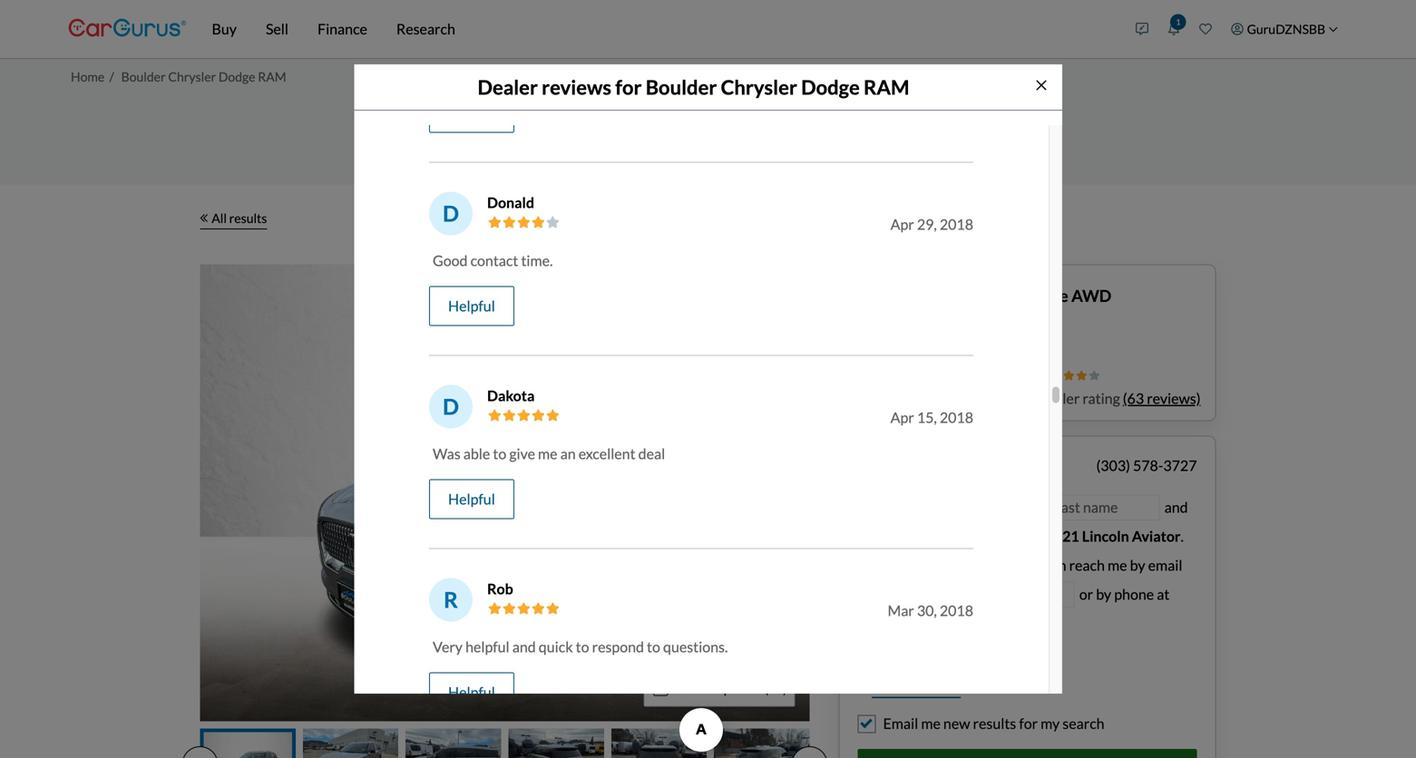 Task type: locate. For each thing, give the bounding box(es) containing it.
2 apr from the top
[[891, 409, 915, 427]]

1 horizontal spatial dodge
[[802, 75, 860, 99]]

lincoln
[[896, 286, 949, 306], [1083, 528, 1130, 545]]

1 vertical spatial and
[[513, 639, 536, 656]]

view vehicle photo 2 image
[[303, 729, 399, 759]]

2 vertical spatial helpful
[[448, 684, 495, 702]]

2 vertical spatial me
[[922, 715, 941, 733]]

1 vertical spatial me
[[1108, 557, 1128, 575]]

results right the new
[[973, 715, 1017, 733]]

helpful button down able
[[429, 480, 514, 520]]

1 horizontal spatial at
[[1157, 586, 1170, 604]]

0 vertical spatial lincoln
[[896, 286, 949, 306]]

0 horizontal spatial at
[[858, 586, 871, 604]]

d up good on the top of the page
[[443, 201, 459, 227]]

0 horizontal spatial by
[[1097, 586, 1112, 604]]

menu item
[[1222, 4, 1348, 54]]

1 horizontal spatial boulder
[[646, 75, 717, 99]]

1 horizontal spatial me
[[922, 715, 941, 733]]

cargurus logo homepage link link
[[69, 3, 187, 55]]

dealer reviews for boulder chrysler dodge ram
[[478, 75, 910, 99]]

1 vertical spatial results
[[973, 715, 1017, 733]]

1 vertical spatial dealer
[[1037, 390, 1080, 408]]

i'm
[[858, 557, 878, 575]]

2018 right 30,
[[940, 602, 974, 620]]

by
[[1131, 557, 1146, 575], [1097, 586, 1112, 604]]

apr left 15,
[[891, 409, 915, 427]]

0 vertical spatial 2021
[[855, 286, 892, 306]]

First name field
[[972, 495, 1045, 521]]

1 horizontal spatial results
[[973, 715, 1017, 733]]

29,
[[917, 216, 937, 233]]

1 vertical spatial 2021
[[1046, 528, 1080, 545]]

0 vertical spatial helpful button
[[429, 287, 514, 326]]

apr 29, 2018
[[891, 216, 974, 233]]

area.
[[984, 557, 1015, 575]]

apr
[[891, 216, 915, 233], [891, 409, 915, 427]]

1 horizontal spatial chrysler
[[721, 75, 798, 99]]

helpful button down helpful on the bottom left of the page
[[429, 673, 514, 713]]

1 horizontal spatial aviator
[[1133, 528, 1181, 545]]

0 vertical spatial apr
[[891, 216, 915, 233]]

0 vertical spatial aviator
[[952, 286, 1007, 306]]

d
[[443, 201, 459, 227], [443, 394, 459, 420]]

dealer inside "dialog"
[[478, 75, 538, 99]]

view vehicle photo 6 image
[[714, 729, 810, 759]]

0 vertical spatial d
[[443, 201, 459, 227]]

0 vertical spatial results
[[229, 211, 267, 226]]

me for by
[[1108, 557, 1128, 575]]

dakota
[[487, 387, 535, 405]]

2021
[[855, 286, 892, 306], [1046, 528, 1080, 545]]

in
[[881, 557, 892, 575]]

aviator for 2021 lincoln aviator reserve awd
[[952, 286, 1007, 306]]

show
[[676, 682, 706, 697]]

me for an
[[538, 445, 558, 463]]

dealer rating (63 reviews)
[[1037, 390, 1201, 408]]

578-
[[1134, 457, 1164, 475]]

to right quick
[[576, 639, 590, 656]]

0 vertical spatial me
[[538, 445, 558, 463]]

helpful for helpful
[[448, 684, 495, 702]]

0 vertical spatial helpful
[[448, 297, 495, 315]]

3 helpful from the top
[[448, 684, 495, 702]]

chrysler inside "dialog"
[[721, 75, 798, 99]]

1 horizontal spatial 2021
[[1046, 528, 1080, 545]]

2 vertical spatial helpful button
[[429, 673, 514, 713]]

(303)
[[1097, 457, 1131, 475]]

respond
[[592, 639, 644, 656]]

d up was
[[443, 394, 459, 420]]

deal
[[639, 445, 665, 463]]

for left 'my'
[[1020, 715, 1038, 733]]

aviator
[[952, 286, 1007, 306], [1133, 528, 1181, 545]]

me left the new
[[922, 715, 941, 733]]

helpful button down good contact time.
[[429, 287, 514, 326]]

apr for apr 29, 2018
[[891, 216, 915, 233]]

ram inside "dialog"
[[864, 75, 910, 99]]

very
[[433, 639, 463, 656]]

1 horizontal spatial dealer
[[1037, 390, 1080, 408]]

Phone (optional) telephone field
[[860, 611, 1032, 637]]

phone
[[1115, 586, 1155, 604]]

3727
[[1164, 457, 1198, 475]]

0 vertical spatial 2018
[[940, 216, 974, 233]]

aviator up email
[[1133, 528, 1181, 545]]

me down 2021 lincoln aviator
[[1108, 557, 1128, 575]]

1 vertical spatial apr
[[891, 409, 915, 427]]

2018
[[940, 216, 974, 233], [940, 409, 974, 427], [940, 602, 974, 620]]

0 horizontal spatial 2021
[[855, 286, 892, 306]]

1 vertical spatial helpful button
[[429, 480, 514, 520]]

1 vertical spatial helpful
[[448, 491, 495, 508]]

1 horizontal spatial and
[[1162, 499, 1189, 516]]

helpful for able
[[448, 491, 495, 508]]

dialog
[[354, 0, 1063, 743]]

rating
[[1083, 390, 1121, 408]]

helpful
[[448, 297, 495, 315], [448, 491, 495, 508], [448, 684, 495, 702]]

helpful for contact
[[448, 297, 495, 315]]

close modal dealer reviews for boulder chrysler dodge ram image
[[1034, 78, 1049, 92]]

for inside "dialog"
[[616, 75, 642, 99]]

2 helpful from the top
[[448, 491, 495, 508]]

me inside area. you can reach me by email at
[[1108, 557, 1128, 575]]

3 2018 from the top
[[940, 602, 974, 620]]

0 horizontal spatial for
[[616, 75, 642, 99]]

1 vertical spatial for
[[1020, 715, 1038, 733]]

2 vertical spatial 2018
[[940, 602, 974, 620]]

results right all on the top
[[229, 211, 267, 226]]

helpful down able
[[448, 491, 495, 508]]

dealer
[[478, 75, 538, 99], [1037, 390, 1080, 408]]

by left email
[[1131, 557, 1146, 575]]

2021 up can
[[1046, 528, 1080, 545]]

0 horizontal spatial and
[[513, 639, 536, 656]]

dealer for dealer reviews for boulder chrysler dodge ram
[[478, 75, 538, 99]]

cargurus logo homepage link image
[[69, 3, 187, 55]]

1 helpful button from the top
[[429, 287, 514, 326]]

2018 for mar 30, 2018
[[940, 602, 974, 620]]

good contact time.
[[433, 252, 553, 270]]

0 horizontal spatial to
[[493, 445, 507, 463]]

me left an
[[538, 445, 558, 463]]

0 vertical spatial by
[[1131, 557, 1146, 575]]

helpful down good contact time.
[[448, 297, 495, 315]]

boulder
[[121, 69, 166, 84], [646, 75, 717, 99]]

dealer left reviews at the top
[[478, 75, 538, 99]]

1 vertical spatial by
[[1097, 586, 1112, 604]]

helpful button
[[429, 287, 514, 326], [429, 480, 514, 520], [429, 673, 514, 713]]

dialog containing d
[[354, 0, 1063, 743]]

1 at from the left
[[858, 586, 871, 604]]

2 2018 from the top
[[940, 409, 974, 427]]

results
[[229, 211, 267, 226], [973, 715, 1017, 733]]

very helpful and quick to respond to questions.
[[433, 639, 728, 656]]

at down the i'm
[[858, 586, 871, 604]]

and
[[1162, 499, 1189, 516], [513, 639, 536, 656]]

results inside all results link
[[229, 211, 267, 226]]

1 horizontal spatial ram
[[864, 75, 910, 99]]

1 vertical spatial d
[[443, 394, 459, 420]]

tab list
[[200, 729, 810, 759]]

dealer left the rating
[[1037, 390, 1080, 408]]

add a car review image
[[1136, 23, 1149, 35]]

dodge
[[219, 69, 256, 84], [802, 75, 860, 99]]

lincoln down last name field
[[1083, 528, 1130, 545]]

photos
[[724, 682, 763, 697]]

by right or
[[1097, 586, 1112, 604]]

for right reviews at the top
[[616, 75, 642, 99]]

apr for apr 15, 2018
[[891, 409, 915, 427]]

0 horizontal spatial dodge
[[219, 69, 256, 84]]

$49,999
[[855, 337, 922, 359]]

3 helpful button from the top
[[429, 673, 514, 713]]

1 helpful from the top
[[448, 297, 495, 315]]

30,
[[917, 602, 937, 620]]

to left 'give'
[[493, 445, 507, 463]]

1 vertical spatial 2018
[[940, 409, 974, 427]]

0 horizontal spatial me
[[538, 445, 558, 463]]

2 helpful button from the top
[[429, 480, 514, 520]]

2 horizontal spatial me
[[1108, 557, 1128, 575]]

at right phone
[[1157, 586, 1170, 604]]

at
[[858, 586, 871, 604], [1157, 586, 1170, 604]]

0 horizontal spatial lincoln
[[896, 286, 949, 306]]

0 vertical spatial for
[[616, 75, 642, 99]]

email
[[884, 715, 919, 733]]

.
[[1181, 528, 1184, 545]]

aviator left reserve
[[952, 286, 1007, 306]]

0 horizontal spatial dealer
[[478, 75, 538, 99]]

2018 right 15,
[[940, 409, 974, 427]]

2 at from the left
[[1157, 586, 1170, 604]]

lincoln up $49,999 at the right top
[[896, 286, 949, 306]]

apr 15, 2018
[[891, 409, 974, 427]]

1 horizontal spatial lincoln
[[1083, 528, 1130, 545]]

1 d from the top
[[443, 201, 459, 227]]

apr left 29,
[[891, 216, 915, 233]]

helpful down helpful on the bottom left of the page
[[448, 684, 495, 702]]

time.
[[521, 252, 553, 270]]

and left quick
[[513, 639, 536, 656]]

search
[[1063, 715, 1105, 733]]

0 horizontal spatial ram
[[258, 69, 286, 84]]

me
[[538, 445, 558, 463], [1108, 557, 1128, 575], [922, 715, 941, 733]]

reviews
[[542, 75, 612, 99]]

menu bar
[[187, 0, 1127, 58]]

(303) 578-3727
[[1097, 457, 1198, 475]]

2018 right 29,
[[940, 216, 974, 233]]

2 d from the top
[[443, 394, 459, 420]]

give
[[509, 445, 535, 463]]

chrysler
[[168, 69, 216, 84], [721, 75, 798, 99]]

0 horizontal spatial aviator
[[952, 286, 1007, 306]]

helpful
[[466, 639, 510, 656]]

1 horizontal spatial by
[[1131, 557, 1146, 575]]

2 horizontal spatial to
[[647, 639, 661, 656]]

and inside "dialog"
[[513, 639, 536, 656]]

15,
[[917, 409, 937, 427]]

add
[[872, 680, 897, 697]]

can
[[1045, 557, 1067, 575]]

ram
[[258, 69, 286, 84], [864, 75, 910, 99]]

1 vertical spatial aviator
[[1133, 528, 1181, 545]]

for
[[616, 75, 642, 99], [1020, 715, 1038, 733]]

menu
[[1127, 4, 1348, 54]]

0 horizontal spatial results
[[229, 211, 267, 226]]

0 vertical spatial dealer
[[478, 75, 538, 99]]

2021 up $49,999 at the right top
[[855, 286, 892, 306]]

and up .
[[1162, 499, 1189, 516]]

2021 lincoln aviator reserve awd
[[855, 286, 1112, 306]]

1 apr from the top
[[891, 216, 915, 233]]

to right the 'respond'
[[647, 639, 661, 656]]

1 2018 from the top
[[940, 216, 974, 233]]

me inside "dialog"
[[538, 445, 558, 463]]

1 vertical spatial lincoln
[[1083, 528, 1130, 545]]

(63 reviews) button
[[1123, 388, 1201, 410]]

to
[[493, 445, 507, 463], [576, 639, 590, 656], [647, 639, 661, 656]]



Task type: describe. For each thing, give the bounding box(es) containing it.
all
[[709, 682, 722, 697]]

show all photos (38)
[[676, 682, 787, 697]]

reviews)
[[1147, 390, 1201, 408]]

reach
[[1070, 557, 1105, 575]]

2021 for 2021 lincoln aviator reserve awd
[[855, 286, 892, 306]]

boulder inside "dialog"
[[646, 75, 717, 99]]

Last name field
[[1052, 495, 1160, 521]]

or
[[1080, 586, 1094, 604]]

my
[[1041, 715, 1060, 733]]

2018 for apr 29, 2018
[[940, 216, 974, 233]]

email
[[1149, 557, 1183, 575]]

r
[[444, 587, 458, 613]]

new
[[944, 715, 971, 733]]

helpful button for contact
[[429, 287, 514, 326]]

by inside area. you can reach me by email at
[[1131, 557, 1146, 575]]

1 horizontal spatial to
[[576, 639, 590, 656]]

able
[[464, 445, 490, 463]]

aviator for 2021 lincoln aviator
[[1133, 528, 1181, 545]]

Zip code field
[[921, 553, 979, 579]]

chevron double left image
[[200, 214, 208, 223]]

dealer for dealer rating (63 reviews)
[[1037, 390, 1080, 408]]

all results
[[212, 211, 267, 226]]

view vehicle photo 1 image
[[200, 729, 296, 759]]

was able to give me an excellent deal
[[433, 445, 665, 463]]

helpful button for able
[[429, 480, 514, 520]]

lincoln for 2021 lincoln aviator
[[1083, 528, 1130, 545]]

at inside area. you can reach me by email at
[[858, 586, 871, 604]]

was
[[433, 445, 461, 463]]

an
[[561, 445, 576, 463]]

0 vertical spatial and
[[1162, 499, 1189, 516]]

Email address email field
[[876, 582, 1075, 608]]

show all photos (38) link
[[644, 671, 796, 708]]

. i'm in the
[[858, 528, 1184, 575]]

view vehicle photo 5 image
[[612, 729, 707, 759]]

view vehicle photo 4 image
[[509, 729, 604, 759]]

2021 lincoln aviator
[[1046, 528, 1181, 545]]

add comments
[[872, 680, 961, 697]]

0 horizontal spatial boulder
[[121, 69, 166, 84]]

home
[[71, 69, 105, 84]]

2018 for apr 15, 2018
[[940, 409, 974, 427]]

vehicle full photo image
[[200, 265, 810, 722]]

rob
[[487, 581, 513, 598]]

plus image
[[858, 686, 865, 695]]

add comments button
[[858, 678, 961, 699]]

d for dakota
[[443, 394, 459, 420]]

0 horizontal spatial chrysler
[[168, 69, 216, 84]]

mar 30, 2018
[[888, 602, 974, 620]]

area. you can reach me by email at
[[858, 557, 1183, 604]]

or by phone at
[[1080, 586, 1170, 604]]

helpful button for helpful
[[429, 673, 514, 713]]

1 horizontal spatial for
[[1020, 715, 1038, 733]]

quick
[[539, 639, 573, 656]]

contact
[[471, 252, 519, 270]]

all results link
[[200, 199, 267, 239]]

d for donald
[[443, 201, 459, 227]]

2021 for 2021 lincoln aviator
[[1046, 528, 1080, 545]]

lincoln for 2021 lincoln aviator reserve awd
[[896, 286, 949, 306]]

comments
[[899, 680, 961, 697]]

email me new results for my search
[[884, 715, 1105, 733]]

all
[[212, 211, 227, 226]]

view vehicle photo 3 image
[[406, 729, 501, 759]]

donald
[[487, 194, 535, 212]]

mar
[[888, 602, 915, 620]]

excellent
[[579, 445, 636, 463]]

saved cars image
[[1200, 23, 1213, 35]]

good
[[433, 252, 468, 270]]

reserve
[[1010, 286, 1069, 306]]

home link
[[71, 69, 105, 84]]

/
[[109, 69, 114, 84]]

questions.
[[663, 639, 728, 656]]

(38)
[[765, 682, 787, 697]]

home / boulder chrysler dodge ram
[[71, 69, 286, 84]]

(63
[[1123, 390, 1145, 408]]

you
[[1018, 557, 1042, 575]]

awd
[[1072, 286, 1112, 306]]

the
[[895, 557, 916, 575]]



Task type: vqa. For each thing, say whether or not it's contained in the screenshot.
Open Notifications icon
no



